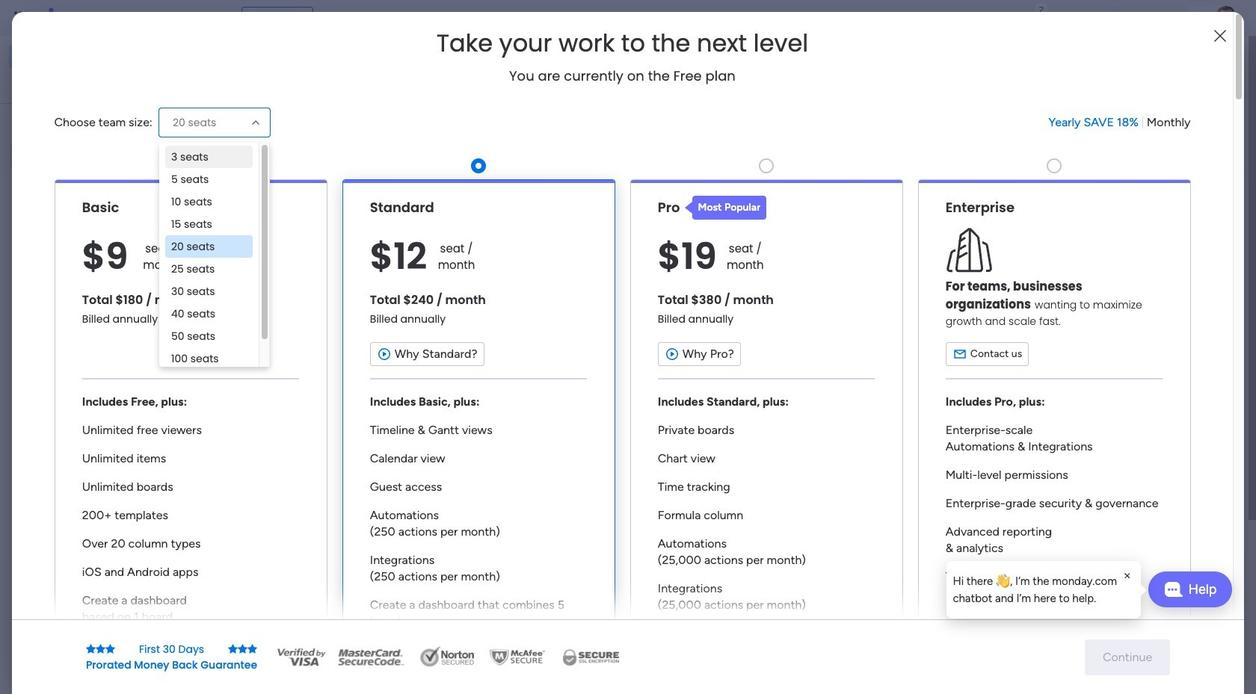 Task type: vqa. For each thing, say whether or not it's contained in the screenshot.
Getting started Element
yes



Task type: locate. For each thing, give the bounding box(es) containing it.
1 horizontal spatial component image
[[739, 296, 752, 310]]

check circle image
[[1032, 159, 1041, 171]]

2 star image from the left
[[105, 644, 115, 655]]

section head
[[685, 196, 767, 220]]

list box
[[0, 175, 191, 532]]

1 horizontal spatial star image
[[248, 644, 257, 655]]

terry turtle image up verified by visa image
[[266, 615, 296, 645]]

2 star image from the left
[[248, 644, 257, 655]]

0 horizontal spatial add to favorites image
[[443, 273, 458, 288]]

terry turtle image
[[1214, 6, 1238, 30], [266, 615, 296, 645]]

0 vertical spatial terry turtle image
[[1214, 6, 1238, 30]]

chat bot icon image
[[1164, 582, 1183, 597]]

0 horizontal spatial star image
[[86, 644, 96, 655]]

star image
[[96, 644, 105, 655], [105, 644, 115, 655], [228, 644, 238, 655], [238, 644, 248, 655]]

1 star image from the left
[[86, 644, 96, 655]]

2 image
[[1035, 1, 1048, 18]]

1 vertical spatial option
[[9, 70, 182, 94]]

1 component image from the left
[[250, 296, 263, 310]]

1 vertical spatial terry turtle image
[[266, 615, 296, 645]]

mastercard secure code image
[[334, 646, 408, 669]]

component image
[[250, 296, 263, 310], [739, 296, 752, 310]]

terry turtle image right help icon
[[1214, 6, 1238, 30]]

0 vertical spatial option
[[9, 45, 182, 69]]

mcafee secure image
[[488, 646, 547, 669]]

2 component image from the left
[[739, 296, 752, 310]]

norton secured image
[[414, 646, 482, 669]]

2 add to favorites image from the left
[[688, 273, 703, 288]]

1 horizontal spatial add to favorites image
[[688, 273, 703, 288]]

help center element
[[1009, 617, 1234, 677]]

heading
[[437, 30, 808, 57]]

0 horizontal spatial component image
[[250, 296, 263, 310]]

dialog
[[947, 562, 1141, 619]]

quick search results list box
[[231, 140, 974, 521]]

option
[[9, 45, 182, 69], [9, 70, 182, 94], [0, 177, 191, 180]]

billing cycle selection group
[[1049, 114, 1191, 131]]

public dashboard image
[[250, 273, 266, 289]]

add to favorites image
[[443, 273, 458, 288], [688, 273, 703, 288]]

basic tier selected option
[[54, 179, 327, 675]]

star image
[[86, 644, 96, 655], [248, 644, 257, 655]]



Task type: describe. For each thing, give the bounding box(es) containing it.
4 star image from the left
[[238, 644, 248, 655]]

3 star image from the left
[[228, 644, 238, 655]]

circle o image
[[1032, 179, 1041, 190]]

search everything image
[[1126, 10, 1141, 25]]

getting started element
[[1009, 545, 1234, 605]]

templates image image
[[1023, 301, 1220, 404]]

1 horizontal spatial terry turtle image
[[1214, 6, 1238, 30]]

verified by visa image
[[275, 646, 328, 669]]

add to favorites image
[[932, 273, 947, 288]]

pro tier selected option
[[630, 179, 903, 675]]

select product image
[[13, 10, 28, 25]]

remove from favorites image
[[443, 456, 458, 471]]

tier options list box
[[54, 152, 1191, 675]]

2 vertical spatial option
[[0, 177, 191, 180]]

invite members image
[[1057, 10, 1071, 25]]

2 element
[[382, 563, 400, 581]]

notifications image
[[991, 10, 1006, 25]]

ssl encrypted image
[[553, 646, 628, 669]]

monday marketplace image
[[1089, 10, 1104, 25]]

help image
[[1159, 10, 1174, 25]]

enterprise tier selected option
[[918, 179, 1191, 675]]

update feed image
[[1024, 10, 1039, 25]]

1 add to favorites image from the left
[[443, 273, 458, 288]]

see plans image
[[248, 10, 261, 26]]

close recently visited image
[[231, 122, 249, 140]]

standard tier selected option
[[342, 179, 615, 675]]

section head inside pro tier selected option
[[685, 196, 767, 220]]

1 star image from the left
[[96, 644, 105, 655]]

0 horizontal spatial terry turtle image
[[266, 615, 296, 645]]



